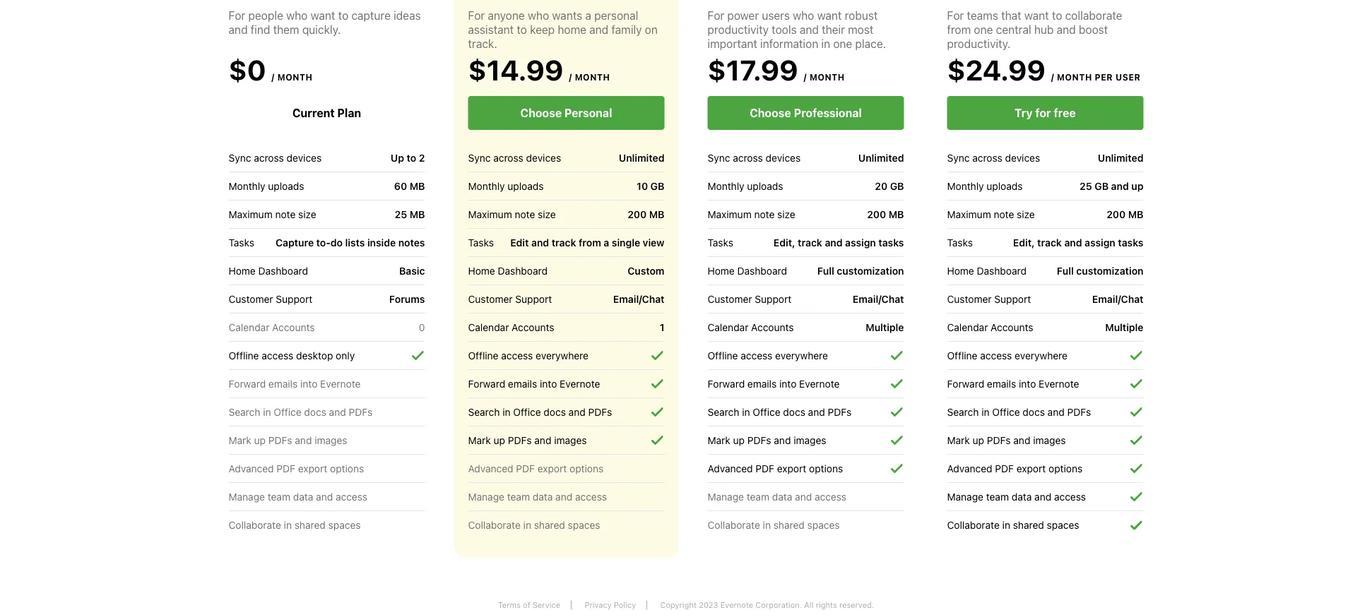 Task type: describe. For each thing, give the bounding box(es) containing it.
3 advanced pdf export options from the left
[[708, 463, 843, 475]]

1 advanced pdf export options from the left
[[229, 463, 364, 475]]

everywhere for 10 gb
[[536, 350, 589, 361]]

up for 25 gb and up
[[973, 435, 984, 446]]

1 forward from the left
[[229, 378, 266, 390]]

to inside for teams that want to collaborate from one central hub and boost productivity.
[[1052, 9, 1062, 22]]

who for anyone
[[528, 9, 549, 22]]

for
[[1036, 106, 1051, 120]]

to inside for people who want to capture ideas and find them quickly.
[[338, 9, 349, 22]]

3 pdf from the left
[[756, 463, 775, 475]]

mark for 20
[[708, 435, 731, 446]]

4 shared from the left
[[1013, 520, 1044, 531]]

support for 25 gb and up
[[995, 293, 1031, 305]]

home dashboard for 25 gb and up
[[947, 265, 1027, 277]]

from inside for teams that want to collaborate from one central hub and boost productivity.
[[947, 23, 971, 36]]

4 options from the left
[[1049, 463, 1083, 475]]

calendar accounts for 25 gb and up
[[947, 322, 1034, 333]]

4 manage from the left
[[947, 491, 984, 503]]

search for 20 gb
[[708, 406, 740, 418]]

and inside for teams that want to collaborate from one central hub and boost productivity.
[[1057, 23, 1076, 36]]

1
[[660, 322, 665, 333]]

offline access desktop only
[[229, 350, 355, 361]]

2 options from the left
[[570, 463, 604, 475]]

1 forward emails into evernote from the left
[[229, 378, 361, 390]]

terms of service link
[[488, 601, 572, 610]]

evernote for 10 gb
[[560, 378, 600, 390]]

capture to-do lists inside notes
[[276, 237, 425, 249]]

devices for 60 mb
[[287, 152, 322, 164]]

maximum note size for 20
[[708, 208, 795, 220]]

dashboard for 60 mb
[[258, 265, 308, 277]]

try for free button
[[947, 96, 1144, 130]]

up for 10 gb
[[494, 435, 505, 446]]

that
[[1001, 9, 1022, 22]]

privacy policy
[[585, 601, 636, 610]]

1 images from the left
[[315, 435, 347, 446]]

data for 1
[[533, 491, 553, 503]]

$0 / month
[[229, 53, 313, 87]]

everywhere for 25 gb and up
[[1015, 350, 1068, 361]]

privacy policy link
[[574, 601, 647, 610]]

shared for multiple
[[774, 520, 805, 531]]

boost
[[1079, 23, 1108, 36]]

assistant
[[468, 23, 514, 36]]

anyone
[[488, 9, 525, 22]]

sync for 60 mb
[[229, 152, 251, 164]]

tasks for 10
[[468, 237, 494, 248]]

gb for 25
[[1095, 180, 1109, 192]]

and inside for people who want to capture ideas and find them quickly.
[[229, 23, 248, 36]]

productivity.
[[947, 37, 1011, 51]]

their
[[822, 23, 845, 36]]

mb for 25 gb and up
[[1128, 209, 1144, 220]]

25 for 25 gb and up
[[1080, 180, 1092, 192]]

25 gb and up
[[1080, 180, 1144, 192]]

across for 25
[[973, 152, 1003, 164]]

desktop
[[296, 350, 333, 361]]

customization for 20
[[837, 265, 904, 277]]

customer support for 25 gb and up
[[947, 293, 1031, 305]]

mb for 20 gb
[[889, 209, 904, 220]]

unlimited for 10 gb
[[619, 152, 665, 164]]

tasks for 25 gb and up
[[1118, 237, 1144, 249]]

1 advanced from the left
[[229, 463, 274, 475]]

per
[[1095, 72, 1113, 82]]

4 collaborate from the left
[[947, 520, 1000, 531]]

size for 10 gb
[[538, 208, 556, 220]]

1 mark up pdfs and images from the left
[[229, 435, 347, 446]]

4 data from the left
[[1012, 491, 1032, 503]]

quickly.
[[302, 23, 341, 36]]

and inside for power users who want robust productivity tools and their most important information in one place.
[[800, 23, 819, 36]]

try
[[1015, 106, 1033, 120]]

accounts for 10 gb
[[512, 322, 554, 333]]

up to 2
[[391, 152, 425, 164]]

emails for 10 gb
[[508, 378, 537, 390]]

offline for 10 gb
[[468, 350, 499, 361]]

/ for $24.99
[[1051, 72, 1055, 82]]

on
[[645, 23, 658, 36]]

gb for 10
[[651, 180, 665, 192]]

lists
[[345, 237, 365, 249]]

shared for 0
[[295, 520, 326, 531]]

terms of service
[[498, 601, 560, 610]]

calendar accounts for 60 mb
[[229, 322, 315, 333]]

for for for teams that want to collaborate from one central hub and boost productivity.
[[947, 9, 964, 22]]

forward for 20 gb
[[708, 378, 745, 390]]

for teams that want to collaborate from one central hub and boost productivity.
[[947, 9, 1123, 51]]

month for $14.99
[[575, 72, 610, 82]]

for people who want to capture ideas and find them quickly.
[[229, 9, 421, 36]]

search for 25 gb and up
[[947, 406, 979, 418]]

team for multiple
[[747, 491, 770, 503]]

4 pdf from the left
[[995, 463, 1014, 475]]

edit, track and assign tasks for 25
[[1013, 237, 1144, 249]]

tasks for 60
[[229, 237, 254, 248]]

capture
[[351, 9, 391, 22]]

plan
[[337, 106, 361, 120]]

monthly uploads for 25 gb and up
[[947, 180, 1023, 192]]

monthly uploads for 10 gb
[[468, 180, 544, 192]]

email/chat for 20 gb
[[853, 293, 904, 305]]

for anyone who wants a personal assistant to keep home and family on track.
[[468, 9, 658, 51]]

uploads for 25 gb and up
[[987, 180, 1023, 192]]

offline access everywhere for 10
[[468, 350, 589, 361]]

offline for 25 gb and up
[[947, 350, 978, 361]]

3 export from the left
[[777, 463, 807, 475]]

manage for 1
[[468, 491, 505, 503]]

60 mb
[[394, 180, 425, 192]]

information
[[760, 37, 819, 51]]

1 mark from the left
[[229, 435, 251, 446]]

2 pdf from the left
[[516, 463, 535, 475]]

choose professional
[[750, 106, 862, 120]]

only
[[336, 350, 355, 361]]

1 into from the left
[[300, 378, 318, 390]]

4 collaborate in shared spaces from the left
[[947, 520, 1079, 531]]

1 export from the left
[[298, 463, 327, 475]]

1 pdf from the left
[[277, 463, 295, 475]]

rights
[[816, 601, 837, 610]]

search for 10 gb
[[468, 406, 500, 418]]

10 gb
[[637, 180, 665, 192]]

current
[[292, 106, 335, 120]]

20 gb
[[875, 180, 904, 192]]

calendar accounts for 10 gb
[[468, 322, 554, 333]]

2 advanced pdf export options from the left
[[468, 463, 604, 475]]

everywhere for 20 gb
[[775, 350, 828, 361]]

to left 2
[[407, 152, 416, 164]]

office for 25 gb and up
[[992, 406, 1020, 418]]

copyright 2023 evernote corporation. all rights reserved.
[[660, 601, 874, 610]]

gb for 20
[[890, 180, 904, 192]]

4 advanced pdf export options from the left
[[947, 463, 1083, 475]]

10
[[637, 180, 648, 192]]

copyright
[[660, 601, 697, 610]]

$14.99 / month
[[468, 53, 610, 87]]

3 advanced from the left
[[708, 463, 753, 475]]

choose for choose professional
[[750, 106, 791, 120]]

$17.99
[[708, 53, 798, 87]]

monthly for 25 gb and up
[[947, 180, 984, 192]]

search in office docs and pdfs for 10 gb
[[468, 406, 612, 418]]

family
[[612, 23, 642, 36]]

customer support for 10 gb
[[468, 293, 552, 305]]

2 advanced from the left
[[468, 463, 513, 475]]

3 options from the left
[[809, 463, 843, 475]]

choose professional button
[[708, 96, 904, 130]]

current plan button
[[229, 96, 425, 130]]

4 manage team data and access from the left
[[947, 491, 1086, 503]]

1 search from the left
[[229, 406, 260, 418]]

for for for power users who want robust productivity tools and their most important information in one place.
[[708, 9, 725, 22]]

privacy
[[585, 601, 612, 610]]

1 track from the left
[[552, 237, 576, 249]]

for for for people who want to capture ideas and find them quickly.
[[229, 9, 245, 22]]

a for from
[[604, 237, 609, 249]]

4 export from the left
[[1017, 463, 1046, 475]]

2023
[[699, 601, 718, 610]]

professional
[[794, 106, 862, 120]]

personal
[[594, 9, 638, 22]]

1 emails from the left
[[268, 378, 298, 390]]

and inside for anyone who wants a personal assistant to keep home and family on track.
[[590, 23, 609, 36]]

terms
[[498, 601, 521, 610]]

users
[[762, 9, 790, 22]]

team for 1
[[507, 491, 530, 503]]

them
[[273, 23, 299, 36]]

2 export from the left
[[538, 463, 567, 475]]

note for 60 mb
[[275, 208, 296, 220]]

corporation.
[[756, 601, 802, 610]]

across for 60
[[254, 152, 284, 164]]

free
[[1054, 106, 1076, 120]]

to-
[[316, 237, 331, 249]]

for for for anyone who wants a personal assistant to keep home and family on track.
[[468, 9, 485, 22]]

200 for 25
[[1107, 209, 1126, 220]]

4 team from the left
[[986, 491, 1009, 503]]

docs for 10 gb
[[544, 406, 566, 418]]

choose personal button
[[468, 96, 665, 130]]

basic
[[399, 265, 425, 277]]

wants
[[552, 9, 582, 22]]

notes
[[398, 237, 425, 249]]

$14.99
[[468, 53, 563, 87]]

1 office from the left
[[274, 406, 302, 418]]

0
[[419, 322, 425, 333]]

60
[[394, 180, 407, 192]]

across for 10
[[493, 152, 524, 164]]

current plan
[[292, 106, 361, 120]]

home for 25
[[947, 265, 974, 277]]

do
[[331, 237, 343, 249]]

reserved.
[[839, 601, 874, 610]]

data for multiple
[[772, 491, 792, 503]]

$24.99
[[947, 53, 1046, 87]]

25 mb
[[395, 209, 425, 220]]

productivity
[[708, 23, 769, 36]]

tasks for 25
[[947, 237, 973, 248]]

collaborate in shared spaces for 0
[[229, 520, 361, 531]]

4 advanced from the left
[[947, 463, 993, 475]]

accounts for 25 gb and up
[[991, 322, 1034, 333]]

tasks for 20
[[708, 237, 733, 248]]

all
[[804, 601, 814, 610]]

maximum for 10 gb
[[468, 208, 512, 220]]

4 spaces from the left
[[1047, 520, 1079, 531]]

unlimited for 20 gb
[[859, 152, 904, 164]]

sync across devices for 25
[[947, 152, 1040, 164]]

important
[[708, 37, 757, 51]]



Task type: vqa. For each thing, say whether or not it's contained in the screenshot.


Task type: locate. For each thing, give the bounding box(es) containing it.
/ inside $0 / month
[[272, 72, 275, 82]]

1 horizontal spatial choose
[[750, 106, 791, 120]]

emails for 20 gb
[[748, 378, 777, 390]]

/ up choose professional
[[804, 72, 807, 82]]

/ up try for free button
[[1051, 72, 1055, 82]]

2 horizontal spatial want
[[1025, 9, 1049, 22]]

3 search in office docs and pdfs from the left
[[708, 406, 852, 418]]

2 horizontal spatial who
[[793, 9, 814, 22]]

2 choose from the left
[[750, 106, 791, 120]]

collaborate for 1
[[468, 520, 521, 531]]

one down teams
[[974, 23, 993, 36]]

1 search in office docs and pdfs from the left
[[229, 406, 373, 418]]

sync across devices for 10
[[468, 152, 561, 164]]

0 horizontal spatial want
[[311, 9, 335, 22]]

month up professional
[[810, 72, 845, 82]]

ideas
[[394, 9, 421, 22]]

note for 20 gb
[[754, 208, 775, 220]]

3 office from the left
[[753, 406, 781, 418]]

1 collaborate from the left
[[229, 520, 281, 531]]

month inside $0 / month
[[277, 72, 313, 82]]

200 mb down 20 gb
[[867, 209, 904, 220]]

who inside for power users who want robust productivity tools and their most important information in one place.
[[793, 9, 814, 22]]

for inside for teams that want to collaborate from one central hub and boost productivity.
[[947, 9, 964, 22]]

home dashboard for 20 gb
[[708, 265, 787, 277]]

1 monthly from the left
[[229, 180, 265, 192]]

spaces for 1
[[568, 520, 600, 531]]

1 horizontal spatial who
[[528, 9, 549, 22]]

/ right $0
[[272, 72, 275, 82]]

0 horizontal spatial offline access everywhere
[[468, 350, 589, 361]]

3 email/chat from the left
[[1092, 293, 1144, 305]]

0 horizontal spatial choose
[[520, 106, 562, 120]]

hub
[[1034, 23, 1054, 36]]

1 horizontal spatial unlimited
[[859, 152, 904, 164]]

2 horizontal spatial offline access everywhere
[[947, 350, 1068, 361]]

forward emails into evernote for 20 gb
[[708, 378, 840, 390]]

for left people
[[229, 9, 245, 22]]

monthly for 10 gb
[[468, 180, 505, 192]]

$0
[[229, 53, 266, 87]]

1 gb from the left
[[651, 180, 665, 192]]

0 horizontal spatial full customization
[[817, 265, 904, 277]]

unlimited up 20
[[859, 152, 904, 164]]

pdfs
[[349, 406, 373, 418], [588, 406, 612, 418], [828, 406, 852, 418], [1067, 406, 1091, 418], [268, 435, 292, 446], [508, 435, 532, 446], [748, 435, 771, 446], [987, 435, 1011, 446]]

1 horizontal spatial one
[[974, 23, 993, 36]]

devices down choose professional
[[766, 152, 801, 164]]

choose inside choose personal button
[[520, 106, 562, 120]]

calendar for 10 gb
[[468, 322, 509, 333]]

sync across devices down choose personal
[[468, 152, 561, 164]]

forward
[[229, 378, 266, 390], [468, 378, 505, 390], [708, 378, 745, 390], [947, 378, 985, 390]]

/ up choose personal button
[[569, 72, 572, 82]]

1 customization from the left
[[837, 265, 904, 277]]

monthly uploads for 60 mb
[[229, 180, 304, 192]]

/ inside $17.99 / month
[[804, 72, 807, 82]]

4 into from the left
[[1019, 378, 1036, 390]]

1 options from the left
[[330, 463, 364, 475]]

4 home dashboard from the left
[[947, 265, 1027, 277]]

tasks
[[229, 237, 254, 248], [468, 237, 494, 248], [708, 237, 733, 248], [947, 237, 973, 248]]

$24.99 / month per user
[[947, 53, 1141, 87]]

3 sync from the left
[[708, 152, 730, 164]]

customer support
[[229, 293, 313, 305], [468, 293, 552, 305], [708, 293, 792, 305], [947, 293, 1031, 305]]

size for 20 gb
[[777, 208, 795, 220]]

from
[[947, 23, 971, 36], [579, 237, 601, 249]]

4 search from the left
[[947, 406, 979, 418]]

track for 20
[[798, 237, 823, 249]]

tasks down 25 gb and up
[[1118, 237, 1144, 249]]

0 horizontal spatial email/chat
[[613, 293, 665, 305]]

0 horizontal spatial a
[[585, 9, 591, 22]]

month for $0
[[277, 72, 313, 82]]

4 search in office docs and pdfs from the left
[[947, 406, 1091, 418]]

a inside for anyone who wants a personal assistant to keep home and family on track.
[[585, 9, 591, 22]]

choose personal
[[520, 106, 612, 120]]

in inside for power users who want robust productivity tools and their most important information in one place.
[[822, 37, 830, 51]]

collaborate for 0
[[229, 520, 281, 531]]

month for $24.99
[[1057, 72, 1092, 82]]

for inside for power users who want robust productivity tools and their most important information in one place.
[[708, 9, 725, 22]]

one inside for teams that want to collaborate from one central hub and boost productivity.
[[974, 23, 993, 36]]

1 horizontal spatial from
[[947, 23, 971, 36]]

access
[[262, 350, 294, 361], [501, 350, 533, 361], [741, 350, 773, 361], [980, 350, 1012, 361], [336, 491, 367, 503], [575, 491, 607, 503], [815, 491, 847, 503], [1054, 491, 1086, 503]]

into for 10 gb
[[540, 378, 557, 390]]

devices down choose personal
[[526, 152, 561, 164]]

customer for 60 mb
[[229, 293, 273, 305]]

2 collaborate from the left
[[468, 520, 521, 531]]

1 vertical spatial 25
[[395, 209, 407, 220]]

maximum note size
[[229, 208, 316, 220], [468, 208, 556, 220], [708, 208, 795, 220], [947, 208, 1035, 220]]

0 horizontal spatial gb
[[651, 180, 665, 192]]

evernote for 20 gb
[[799, 378, 840, 390]]

1 horizontal spatial edit,
[[1013, 237, 1035, 249]]

3 docs from the left
[[783, 406, 806, 418]]

edit
[[510, 237, 529, 249]]

choose inside choose professional button
[[750, 106, 791, 120]]

unlimited for 25 gb and up
[[1098, 152, 1144, 164]]

4 customer from the left
[[947, 293, 992, 305]]

1 horizontal spatial multiple
[[1106, 322, 1144, 333]]

who
[[286, 9, 308, 22], [528, 9, 549, 22], [793, 9, 814, 22]]

support for 10 gb
[[515, 293, 552, 305]]

manage team data and access
[[229, 491, 367, 503], [468, 491, 607, 503], [708, 491, 847, 503], [947, 491, 1086, 503]]

gb
[[651, 180, 665, 192], [890, 180, 904, 192], [1095, 180, 1109, 192]]

assign
[[845, 237, 876, 249], [1085, 237, 1116, 249]]

personal
[[565, 106, 612, 120]]

central
[[996, 23, 1032, 36]]

2 horizontal spatial unlimited
[[1098, 152, 1144, 164]]

sync for 20 gb
[[708, 152, 730, 164]]

1 team from the left
[[268, 491, 290, 503]]

2 office from the left
[[513, 406, 541, 418]]

who inside for people who want to capture ideas and find them quickly.
[[286, 9, 308, 22]]

month left per
[[1057, 72, 1092, 82]]

offline
[[229, 350, 259, 361], [468, 350, 499, 361], [708, 350, 738, 361], [947, 350, 978, 361]]

3 maximum note size from the left
[[708, 208, 795, 220]]

3 forward from the left
[[708, 378, 745, 390]]

4 forward from the left
[[947, 378, 985, 390]]

assign down 20
[[845, 237, 876, 249]]

200 down 20
[[867, 209, 886, 220]]

custom
[[628, 265, 665, 277]]

2 month from the left
[[575, 72, 610, 82]]

3 into from the left
[[780, 378, 797, 390]]

2 forward from the left
[[468, 378, 505, 390]]

1 horizontal spatial offline access everywhere
[[708, 350, 828, 361]]

offline access everywhere for 20
[[708, 350, 828, 361]]

maximum note size for 60
[[229, 208, 316, 220]]

forward emails into evernote for 25 gb and up
[[947, 378, 1079, 390]]

tasks down 20 gb
[[879, 237, 904, 249]]

1 horizontal spatial want
[[817, 9, 842, 22]]

0 vertical spatial from
[[947, 23, 971, 36]]

collaborate
[[229, 520, 281, 531], [468, 520, 521, 531], [708, 520, 760, 531], [947, 520, 1000, 531]]

choose
[[520, 106, 562, 120], [750, 106, 791, 120]]

from up productivity.
[[947, 23, 971, 36]]

devices down try
[[1005, 152, 1040, 164]]

who up keep
[[528, 9, 549, 22]]

1 horizontal spatial gb
[[890, 180, 904, 192]]

1 horizontal spatial edit, track and assign tasks
[[1013, 237, 1144, 249]]

forums
[[389, 293, 425, 305]]

3 customer from the left
[[708, 293, 752, 305]]

200 mb
[[628, 209, 665, 220], [867, 209, 904, 220], [1107, 209, 1144, 220]]

spaces
[[328, 520, 361, 531], [568, 520, 600, 531], [808, 520, 840, 531], [1047, 520, 1079, 531]]

want inside for power users who want robust productivity tools and their most important information in one place.
[[817, 9, 842, 22]]

1 horizontal spatial full customization
[[1057, 265, 1144, 277]]

0 horizontal spatial full
[[817, 265, 834, 277]]

3 data from the left
[[772, 491, 792, 503]]

1 choose from the left
[[520, 106, 562, 120]]

1 vertical spatial one
[[833, 37, 853, 51]]

1 offline from the left
[[229, 350, 259, 361]]

edit,
[[774, 237, 795, 249], [1013, 237, 1035, 249]]

view
[[643, 237, 665, 249]]

capture
[[276, 237, 314, 249]]

3 forward emails into evernote from the left
[[708, 378, 840, 390]]

for inside for people who want to capture ideas and find them quickly.
[[229, 9, 245, 22]]

0 horizontal spatial unlimited
[[619, 152, 665, 164]]

2 customization from the left
[[1077, 265, 1144, 277]]

3 unlimited from the left
[[1098, 152, 1144, 164]]

/ inside $24.99 / month per user
[[1051, 72, 1055, 82]]

one
[[974, 23, 993, 36], [833, 37, 853, 51]]

advanced pdf export options
[[229, 463, 364, 475], [468, 463, 604, 475], [708, 463, 843, 475], [947, 463, 1083, 475]]

1 horizontal spatial assign
[[1085, 237, 1116, 249]]

to up hub
[[1052, 9, 1062, 22]]

0 horizontal spatial 25
[[395, 209, 407, 220]]

1 offline access everywhere from the left
[[468, 350, 589, 361]]

1 horizontal spatial full
[[1057, 265, 1074, 277]]

2 edit, from the left
[[1013, 237, 1035, 249]]

200 mb down 25 gb and up
[[1107, 209, 1144, 220]]

4 home from the left
[[947, 265, 974, 277]]

mb up the notes
[[410, 209, 425, 220]]

people
[[248, 9, 283, 22]]

1 spaces from the left
[[328, 520, 361, 531]]

month inside $17.99 / month
[[810, 72, 845, 82]]

1 vertical spatial from
[[579, 237, 601, 249]]

offline for 20 gb
[[708, 350, 738, 361]]

advanced
[[229, 463, 274, 475], [468, 463, 513, 475], [708, 463, 753, 475], [947, 463, 993, 475]]

0 horizontal spatial tasks
[[879, 237, 904, 249]]

200 down 10
[[628, 209, 647, 220]]

1 horizontal spatial a
[[604, 237, 609, 249]]

monthly uploads for 20 gb
[[708, 180, 783, 192]]

4 monthly uploads from the left
[[947, 180, 1023, 192]]

collaborate
[[1065, 9, 1123, 22]]

note for 25 gb and up
[[994, 208, 1014, 220]]

full customization for 25
[[1057, 265, 1144, 277]]

0 horizontal spatial 200
[[628, 209, 647, 220]]

2 images from the left
[[554, 435, 587, 446]]

monthly for 60 mb
[[229, 180, 265, 192]]

edit and track from a single view
[[510, 237, 665, 249]]

tasks for 20 gb
[[879, 237, 904, 249]]

one inside for power users who want robust productivity tools and their most important information in one place.
[[833, 37, 853, 51]]

0 horizontal spatial who
[[286, 9, 308, 22]]

choose down $14.99 / month at the top left of page
[[520, 106, 562, 120]]

3 uploads from the left
[[747, 180, 783, 192]]

assign down 25 gb and up
[[1085, 237, 1116, 249]]

want up hub
[[1025, 9, 1049, 22]]

sync across devices down choose professional
[[708, 152, 801, 164]]

3 manage from the left
[[708, 491, 744, 503]]

manage team data and access for 0
[[229, 491, 367, 503]]

sync across devices down try
[[947, 152, 1040, 164]]

want up quickly.
[[311, 9, 335, 22]]

edit, for 25 gb and up
[[1013, 237, 1035, 249]]

calendar accounts
[[229, 322, 315, 333], [468, 322, 554, 333], [708, 322, 794, 333], [947, 322, 1034, 333]]

2 full customization from the left
[[1057, 265, 1144, 277]]

service
[[533, 601, 560, 610]]

who up tools
[[793, 9, 814, 22]]

$17.99 / month
[[708, 53, 845, 87]]

2 tasks from the left
[[1118, 237, 1144, 249]]

1 edit, from the left
[[774, 237, 795, 249]]

images for 10 gb
[[554, 435, 587, 446]]

track
[[552, 237, 576, 249], [798, 237, 823, 249], [1038, 237, 1062, 249]]

1 monthly uploads from the left
[[229, 180, 304, 192]]

want up their
[[817, 9, 842, 22]]

2 horizontal spatial gb
[[1095, 180, 1109, 192]]

choose down $17.99 / month
[[750, 106, 791, 120]]

mb up view
[[649, 209, 665, 220]]

export
[[298, 463, 327, 475], [538, 463, 567, 475], [777, 463, 807, 475], [1017, 463, 1046, 475]]

200 down 25 gb and up
[[1107, 209, 1126, 220]]

docs for 20 gb
[[783, 406, 806, 418]]

2 track from the left
[[798, 237, 823, 249]]

200 mb down 10
[[628, 209, 665, 220]]

offline access everywhere for 25
[[947, 350, 1068, 361]]

1 horizontal spatial 25
[[1080, 180, 1092, 192]]

2
[[419, 152, 425, 164]]

sync across devices for 60
[[229, 152, 322, 164]]

2 home from the left
[[468, 265, 495, 277]]

1 edit, track and assign tasks from the left
[[774, 237, 904, 249]]

1 vertical spatial a
[[604, 237, 609, 249]]

4 forward emails into evernote from the left
[[947, 378, 1079, 390]]

1 docs from the left
[[304, 406, 326, 418]]

shared for 1
[[534, 520, 565, 531]]

up
[[391, 152, 404, 164]]

0 horizontal spatial everywhere
[[536, 350, 589, 361]]

place.
[[855, 37, 886, 51]]

4 month from the left
[[1057, 72, 1092, 82]]

sync across devices down current
[[229, 152, 322, 164]]

policy
[[614, 601, 636, 610]]

home dashboard
[[229, 265, 308, 277], [468, 265, 548, 277], [708, 265, 787, 277], [947, 265, 1027, 277]]

from left single
[[579, 237, 601, 249]]

calendar for 20 gb
[[708, 322, 749, 333]]

user
[[1116, 72, 1141, 82]]

3 emails from the left
[[748, 378, 777, 390]]

3 mark up pdfs and images from the left
[[708, 435, 826, 446]]

devices for 25 gb and up
[[1005, 152, 1040, 164]]

2 horizontal spatial 200
[[1107, 209, 1126, 220]]

unlimited up 25 gb and up
[[1098, 152, 1144, 164]]

maximum note size for 25
[[947, 208, 1035, 220]]

spaces for multiple
[[808, 520, 840, 531]]

try for free
[[1015, 106, 1076, 120]]

calendar for 25 gb and up
[[947, 322, 988, 333]]

3 / from the left
[[804, 72, 807, 82]]

sync
[[229, 152, 251, 164], [468, 152, 491, 164], [708, 152, 730, 164], [947, 152, 970, 164]]

0 vertical spatial 25
[[1080, 180, 1092, 192]]

0 horizontal spatial edit, track and assign tasks
[[774, 237, 904, 249]]

0 horizontal spatial from
[[579, 237, 601, 249]]

1 across from the left
[[254, 152, 284, 164]]

who inside for anyone who wants a personal assistant to keep home and family on track.
[[528, 9, 549, 22]]

customer support for 60 mb
[[229, 293, 313, 305]]

want inside for people who want to capture ideas and find them quickly.
[[311, 9, 335, 22]]

0 horizontal spatial one
[[833, 37, 853, 51]]

home dashboard for 60 mb
[[229, 265, 308, 277]]

to left keep
[[517, 23, 527, 36]]

uploads for 10 gb
[[508, 180, 544, 192]]

in
[[822, 37, 830, 51], [263, 406, 271, 418], [503, 406, 511, 418], [742, 406, 750, 418], [982, 406, 990, 418], [284, 520, 292, 531], [523, 520, 531, 531], [763, 520, 771, 531], [1003, 520, 1011, 531]]

dashboard for 20 gb
[[737, 265, 787, 277]]

20
[[875, 180, 888, 192]]

3 track from the left
[[1038, 237, 1062, 249]]

month up personal
[[575, 72, 610, 82]]

mb right 60
[[410, 180, 425, 192]]

track.
[[468, 37, 497, 51]]

2 sync from the left
[[468, 152, 491, 164]]

dashboard for 10 gb
[[498, 265, 548, 277]]

a for wants
[[585, 9, 591, 22]]

teams
[[967, 9, 998, 22]]

1 month from the left
[[277, 72, 313, 82]]

4 calendar from the left
[[947, 322, 988, 333]]

want for from
[[1025, 9, 1049, 22]]

3 manage team data and access from the left
[[708, 491, 847, 503]]

multiple
[[866, 322, 904, 333], [1106, 322, 1144, 333]]

/ for $14.99
[[569, 72, 572, 82]]

2 horizontal spatial track
[[1038, 237, 1062, 249]]

1 note from the left
[[275, 208, 296, 220]]

home dashboard for 10 gb
[[468, 265, 548, 277]]

3 accounts from the left
[[751, 322, 794, 333]]

office
[[274, 406, 302, 418], [513, 406, 541, 418], [753, 406, 781, 418], [992, 406, 1020, 418]]

3 collaborate from the left
[[708, 520, 760, 531]]

1 horizontal spatial 200 mb
[[867, 209, 904, 220]]

1 horizontal spatial 200
[[867, 209, 886, 220]]

search in office docs and pdfs
[[229, 406, 373, 418], [468, 406, 612, 418], [708, 406, 852, 418], [947, 406, 1091, 418]]

edit, track and assign tasks
[[774, 237, 904, 249], [1013, 237, 1144, 249]]

4 mark from the left
[[947, 435, 970, 446]]

2 docs from the left
[[544, 406, 566, 418]]

0 vertical spatial one
[[974, 23, 993, 36]]

200 mb for 10 gb
[[628, 209, 665, 220]]

docs for 25 gb and up
[[1023, 406, 1045, 418]]

want inside for teams that want to collaborate from one central hub and boost productivity.
[[1025, 9, 1049, 22]]

/
[[272, 72, 275, 82], [569, 72, 572, 82], [804, 72, 807, 82], [1051, 72, 1055, 82]]

mark up pdfs and images
[[229, 435, 347, 446], [468, 435, 587, 446], [708, 435, 826, 446], [947, 435, 1066, 446]]

for inside for anyone who wants a personal assistant to keep home and family on track.
[[468, 9, 485, 22]]

mark
[[229, 435, 251, 446], [468, 435, 491, 446], [708, 435, 731, 446], [947, 435, 970, 446]]

uploads
[[268, 180, 304, 192], [508, 180, 544, 192], [747, 180, 783, 192], [987, 180, 1023, 192]]

images
[[315, 435, 347, 446], [554, 435, 587, 446], [794, 435, 826, 446], [1033, 435, 1066, 446]]

0 horizontal spatial edit,
[[774, 237, 795, 249]]

full for 25 gb and up
[[1057, 265, 1074, 277]]

support for 20 gb
[[755, 293, 792, 305]]

for up productivity
[[708, 9, 725, 22]]

unlimited up 10
[[619, 152, 665, 164]]

mark up pdfs and images for 25
[[947, 435, 1066, 446]]

note for 10 gb
[[515, 208, 535, 220]]

2 across from the left
[[493, 152, 524, 164]]

home for 60
[[229, 265, 256, 277]]

month inside $24.99 / month per user
[[1057, 72, 1092, 82]]

4 / from the left
[[1051, 72, 1055, 82]]

2 horizontal spatial 200 mb
[[1107, 209, 1144, 220]]

home
[[558, 23, 587, 36]]

1 home from the left
[[229, 265, 256, 277]]

/ inside $14.99 / month
[[569, 72, 572, 82]]

2 edit, track and assign tasks from the left
[[1013, 237, 1144, 249]]

2 horizontal spatial everywhere
[[1015, 350, 1068, 361]]

3 monthly from the left
[[708, 180, 745, 192]]

0 horizontal spatial assign
[[845, 237, 876, 249]]

a left single
[[604, 237, 609, 249]]

0 vertical spatial a
[[585, 9, 591, 22]]

collaborate in shared spaces for 1
[[468, 520, 600, 531]]

1 horizontal spatial customization
[[1077, 265, 1144, 277]]

2 who from the left
[[528, 9, 549, 22]]

find
[[251, 23, 270, 36]]

most
[[848, 23, 874, 36]]

mb down 25 gb and up
[[1128, 209, 1144, 220]]

4 maximum note size from the left
[[947, 208, 1035, 220]]

edit, for 20 gb
[[774, 237, 795, 249]]

maximum for 25 gb and up
[[947, 208, 991, 220]]

3 home from the left
[[708, 265, 735, 277]]

0 horizontal spatial multiple
[[866, 322, 904, 333]]

1 want from the left
[[311, 9, 335, 22]]

power
[[728, 9, 759, 22]]

multiple for 25 gb and up
[[1106, 322, 1144, 333]]

who up them
[[286, 9, 308, 22]]

1 horizontal spatial everywhere
[[775, 350, 828, 361]]

month for $17.99
[[810, 72, 845, 82]]

want
[[311, 9, 335, 22], [817, 9, 842, 22], [1025, 9, 1049, 22]]

25
[[1080, 180, 1092, 192], [395, 209, 407, 220]]

devices down current
[[287, 152, 322, 164]]

robust
[[845, 9, 878, 22]]

for power users who want robust productivity tools and their most important information in one place.
[[708, 9, 886, 51]]

1 horizontal spatial track
[[798, 237, 823, 249]]

3 200 mb from the left
[[1107, 209, 1144, 220]]

1 200 from the left
[[628, 209, 647, 220]]

assign for 25
[[1085, 237, 1116, 249]]

for left teams
[[947, 9, 964, 22]]

2 horizontal spatial email/chat
[[1092, 293, 1144, 305]]

1 customer support from the left
[[229, 293, 313, 305]]

assign for 20
[[845, 237, 876, 249]]

0 horizontal spatial customization
[[837, 265, 904, 277]]

4 size from the left
[[1017, 208, 1035, 220]]

mb down 20 gb
[[889, 209, 904, 220]]

of
[[523, 601, 531, 610]]

0 horizontal spatial track
[[552, 237, 576, 249]]

a right wants
[[585, 9, 591, 22]]

for up assistant
[[468, 9, 485, 22]]

calendar for 60 mb
[[229, 322, 270, 333]]

1 tasks from the left
[[229, 237, 254, 248]]

keep
[[530, 23, 555, 36]]

single
[[612, 237, 640, 249]]

1 for from the left
[[229, 9, 245, 22]]

3 maximum from the left
[[708, 208, 752, 220]]

0 horizontal spatial 200 mb
[[628, 209, 665, 220]]

to inside for anyone who wants a personal assistant to keep home and family on track.
[[517, 23, 527, 36]]

4 mark up pdfs and images from the left
[[947, 435, 1066, 446]]

office for 10 gb
[[513, 406, 541, 418]]

month inside $14.99 / month
[[575, 72, 610, 82]]

collaborate for multiple
[[708, 520, 760, 531]]

across for 20
[[733, 152, 763, 164]]

month up current
[[277, 72, 313, 82]]

1 support from the left
[[276, 293, 313, 305]]

1 horizontal spatial email/chat
[[853, 293, 904, 305]]

3 note from the left
[[754, 208, 775, 220]]

4 maximum from the left
[[947, 208, 991, 220]]

200 for 10
[[628, 209, 647, 220]]

2 unlimited from the left
[[859, 152, 904, 164]]

3 calendar from the left
[[708, 322, 749, 333]]

1 horizontal spatial tasks
[[1118, 237, 1144, 249]]

one down their
[[833, 37, 853, 51]]

to up quickly.
[[338, 9, 349, 22]]

4 devices from the left
[[1005, 152, 1040, 164]]

3 support from the left
[[755, 293, 792, 305]]

team for 0
[[268, 491, 290, 503]]



